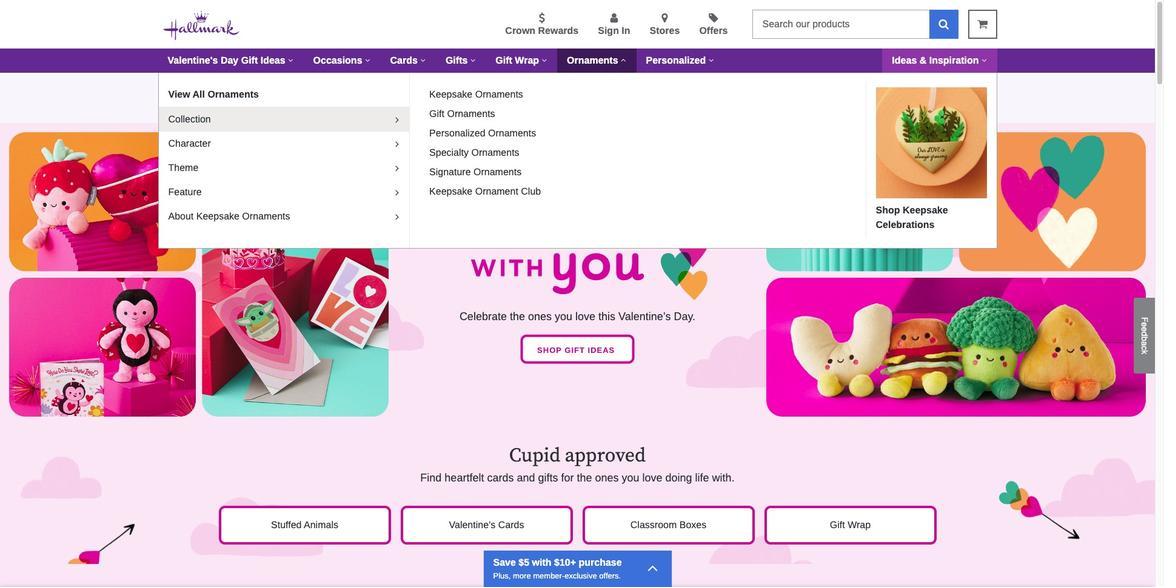 Task type: describe. For each thing, give the bounding box(es) containing it.
purchase
[[579, 557, 622, 567]]

photo
[[835, 84, 859, 93]]

keepsake down signature
[[429, 186, 473, 197]]

personalized for personalized ornaments
[[429, 128, 486, 138]]

valentine's day gift ideas
[[168, 55, 285, 66]]

animals
[[304, 520, 338, 530]]

free
[[452, 84, 471, 93]]

ornaments inside the view all ornaments link
[[208, 89, 259, 99]]

collection
[[168, 114, 211, 124]]

valentine's cards
[[449, 520, 524, 530]]

search image
[[939, 18, 949, 29]]

gift inside valentine's day gift ideas link
[[241, 55, 258, 66]]

member-
[[533, 571, 565, 580]]

offers link
[[700, 13, 728, 38]]

valentine's day gift ideas link
[[158, 49, 304, 73]]

stores
[[650, 25, 680, 36]]

occasions link
[[304, 49, 381, 73]]

keepsake ornaments
[[429, 89, 523, 99]]

sign
[[598, 25, 619, 36]]

shop personalized cards
[[809, 102, 907, 111]]

sign in link
[[598, 13, 631, 38]]

valentine's inside cupid approved main content
[[332, 84, 377, 93]]

f e e d b a c k button
[[1134, 298, 1155, 373]]

save
[[493, 557, 516, 567]]

about keepsake ornaments
[[168, 211, 290, 221]]

tab list containing keepsake ornaments
[[420, 82, 866, 281]]

ornaments inside keepsake ornaments link
[[475, 89, 523, 99]]

crown rewards link
[[505, 13, 579, 38]]

0 horizontal spatial you
[[555, 310, 573, 322]]

with right the $30+ on the top of the page
[[548, 84, 566, 93]]

ideas & inspiration link
[[883, 49, 997, 73]]

plus,
[[493, 571, 511, 580]]

0 vertical spatial day.
[[379, 84, 397, 93]]

gift ornaments
[[429, 109, 495, 119]]

shop for day.
[[537, 345, 562, 354]]

gift inside gift ornaments link
[[429, 109, 445, 119]]

icon image for details
[[306, 102, 312, 111]]

boxes
[[680, 520, 707, 530]]

1 to from the left
[[284, 84, 292, 93]]

wrap inside cupid approved region
[[848, 520, 871, 530]]

crown inside free shipping on $30+ with crown rewards. not a member? link
[[568, 84, 595, 93]]

ornaments inside specialty ornaments link
[[472, 147, 520, 158]]

collection tab panel
[[420, 82, 987, 281]]

about
[[168, 211, 194, 221]]

wed.,
[[230, 84, 254, 93]]

feb.
[[256, 84, 274, 93]]

signature ornaments link
[[425, 165, 527, 180]]

send
[[742, 84, 763, 93]]

personalized
[[832, 102, 881, 111]]

specialty ornaments
[[429, 147, 520, 158]]

them.
[[957, 84, 980, 93]]

signature ornaments
[[429, 167, 522, 177]]

the inside cupid approved find heartfelt cards and gifts for the ones you love doing life with.
[[577, 472, 592, 484]]

ornaments inside signature ornaments 'link'
[[474, 167, 522, 177]]

$30+
[[526, 84, 546, 93]]

1 horizontal spatial a
[[765, 84, 770, 93]]

celebrate the ones you love this valentine's day.
[[460, 310, 696, 322]]

classroom
[[631, 520, 677, 530]]

c
[[1140, 346, 1150, 350]]

2 e from the top
[[1140, 327, 1150, 331]]

celebrate
[[460, 310, 507, 322]]

0 horizontal spatial ones
[[528, 310, 552, 322]]

0 horizontal spatial the
[[510, 310, 525, 322]]

0 vertical spatial gift wrap
[[496, 55, 539, 66]]

b
[[1140, 336, 1150, 341]]

heartfelt
[[445, 472, 484, 484]]

&
[[920, 55, 927, 66]]

keepsake up gift ornaments
[[429, 89, 473, 99]]

0 horizontal spatial cards
[[390, 55, 418, 66]]

personalized ornaments
[[429, 128, 536, 138]]

signature
[[429, 167, 471, 177]]

free shipping on $30+ with crown rewards. not a member?
[[452, 84, 702, 93]]

keepsake ornaments link
[[425, 87, 528, 102]]

ornaments link
[[557, 49, 637, 73]]

rewards
[[538, 25, 579, 36]]

view
[[168, 89, 190, 99]]

cupid approved region
[[0, 425, 1155, 587]]

shop keepsake celebrations
[[876, 205, 948, 230]]

menu bar containing valentine's day gift ideas
[[158, 49, 997, 73]]

gift
[[565, 345, 585, 354]]

send a card with your photo or message directly to them.
[[742, 84, 980, 93]]

cupid
[[509, 444, 561, 468]]

rewards.
[[598, 84, 636, 93]]

ideas
[[588, 345, 615, 354]]

exclusive
[[565, 571, 597, 580]]

life
[[695, 472, 709, 484]]

specialty ornaments link
[[425, 146, 524, 160]]

occasions
[[313, 55, 362, 66]]

ornaments inside ornaments link
[[567, 55, 618, 66]]

free shipping on $30+ with crown rewards. not a member? link
[[446, 82, 709, 114]]

ideas & inspiration
[[892, 55, 979, 66]]

keepsake inside shop keepsake celebrations
[[903, 205, 948, 215]]

your
[[813, 84, 832, 93]]

1 horizontal spatial day.
[[674, 310, 696, 322]]

a inside f e e d b a c k button
[[1140, 341, 1150, 346]]

card
[[773, 84, 791, 93]]

cupid approved image
[[0, 425, 1155, 587]]

$10+
[[554, 557, 576, 567]]

a inside free shipping on $30+ with crown rewards. not a member? link
[[656, 84, 661, 93]]

all
[[193, 89, 205, 99]]

cupid approved banner
[[214, 444, 942, 486]]

crown inside crown rewards link
[[505, 25, 536, 36]]

shopping cart image
[[978, 19, 988, 30]]

gifts
[[446, 55, 468, 66]]

celebrations
[[876, 220, 935, 230]]

gift ornaments link
[[425, 107, 500, 121]]

order
[[192, 84, 215, 93]]

gifts
[[538, 472, 558, 484]]

with right card
[[794, 84, 811, 93]]

and
[[517, 472, 535, 484]]

ideas inside ideas & inspiration link
[[892, 55, 917, 66]]

this
[[599, 310, 616, 322]]

with inside save $5 with $10+ purchase plus, more member-exclusive offers.
[[532, 557, 552, 567]]

get
[[294, 84, 307, 93]]

$5
[[519, 557, 530, 567]]

menu containing crown rewards
[[259, 10, 743, 38]]

hallmark link
[[163, 10, 249, 43]]

hallmark image
[[163, 11, 239, 40]]



Task type: locate. For each thing, give the bounding box(es) containing it.
banner
[[0, 0, 1155, 281]]

crown left rewards
[[505, 25, 536, 36]]

Search our products search field
[[752, 10, 929, 39]]

valentine's up order on the left
[[168, 55, 218, 66]]

0 vertical spatial cards
[[390, 55, 418, 66]]

details
[[277, 102, 306, 111]]

d
[[1140, 331, 1150, 336]]

0 vertical spatial cards
[[883, 102, 905, 111]]

1 vertical spatial cards
[[487, 472, 514, 484]]

2 vertical spatial shop
[[537, 345, 562, 354]]

ornaments inside personalized ornaments link
[[488, 128, 536, 138]]

love left this
[[576, 310, 596, 322]]

inspiration
[[930, 55, 979, 66]]

tab list containing view all ornaments
[[159, 82, 409, 229]]

tab list
[[159, 82, 409, 229], [420, 82, 866, 281]]

1 horizontal spatial love
[[643, 472, 663, 484]]

0 vertical spatial wrap
[[515, 55, 539, 66]]

for right it
[[318, 84, 329, 93]]

ones up shop gift ideas
[[528, 310, 552, 322]]

icon image
[[306, 102, 312, 111], [907, 102, 913, 111], [647, 559, 658, 576]]

shop for message
[[809, 102, 829, 111]]

1 vertical spatial love
[[643, 472, 663, 484]]

keepsake ornament club
[[429, 186, 541, 197]]

club
[[521, 186, 541, 197]]

1 vertical spatial wrap
[[848, 520, 871, 530]]

gift
[[241, 55, 258, 66], [496, 55, 512, 66], [429, 109, 445, 119], [830, 520, 845, 530]]

1 vertical spatial personalized
[[429, 128, 486, 138]]

1 horizontal spatial wrap
[[848, 520, 871, 530]]

cupid approved find heartfelt cards and gifts for the ones you love doing life with.
[[421, 444, 735, 484]]

0 horizontal spatial ideas
[[261, 55, 285, 66]]

1 vertical spatial gift wrap
[[830, 520, 871, 530]]

a right not
[[656, 84, 661, 93]]

1 horizontal spatial cards
[[498, 520, 524, 530]]

shipping
[[473, 84, 511, 93]]

view all ornaments link
[[159, 82, 409, 107]]

crown down ornaments link
[[568, 84, 595, 93]]

None search field
[[752, 10, 959, 39]]

1 horizontal spatial icon image
[[647, 559, 658, 576]]

personalized for personalized
[[646, 55, 706, 66]]

cards
[[883, 102, 905, 111], [487, 472, 514, 484]]

keepsake right about
[[196, 211, 240, 221]]

more
[[513, 571, 531, 580]]

menu bar
[[158, 49, 997, 73]]

valentine's right this
[[619, 310, 671, 322]]

1 vertical spatial the
[[577, 472, 592, 484]]

directly
[[912, 84, 943, 93]]

keepsake up celebrations
[[903, 205, 948, 215]]

1 horizontal spatial gift wrap
[[830, 520, 871, 530]]

icon image for shop personalized cards
[[907, 102, 913, 111]]

0 horizontal spatial wrap
[[515, 55, 539, 66]]

valentine's day cards image
[[0, 564, 1155, 587]]

classroom boxes link
[[583, 506, 755, 545]]

1 vertical spatial valentine's
[[449, 520, 496, 530]]

with
[[548, 84, 566, 93], [794, 84, 811, 93], [532, 557, 552, 567]]

shop keepsake celebrations link
[[876, 87, 987, 232]]

0 vertical spatial valentine's
[[168, 55, 218, 66]]

personalized inside 'menu bar'
[[646, 55, 706, 66]]

message
[[873, 84, 910, 93]]

none search field inside banner
[[752, 10, 959, 39]]

1 vertical spatial shop
[[876, 205, 900, 215]]

you
[[555, 310, 573, 322], [622, 472, 640, 484]]

0 vertical spatial love
[[576, 310, 596, 322]]

2 horizontal spatial a
[[1140, 341, 1150, 346]]

ornament
[[475, 186, 518, 197]]

0 horizontal spatial crown
[[505, 25, 536, 36]]

love inside cupid approved find heartfelt cards and gifts for the ones you love doing life with.
[[643, 472, 663, 484]]

cards inside cupid approved find heartfelt cards and gifts for the ones you love doing life with.
[[487, 472, 514, 484]]

0 vertical spatial for
[[318, 84, 329, 93]]

personalized
[[646, 55, 706, 66], [429, 128, 486, 138]]

1 ideas from the left
[[261, 55, 285, 66]]

valentine's inside 'menu bar'
[[168, 55, 218, 66]]

the down approved
[[577, 472, 592, 484]]

0 vertical spatial valentine's
[[619, 310, 671, 322]]

0 vertical spatial you
[[555, 310, 573, 322]]

shop gift ideas
[[537, 345, 618, 354]]

e up d at the right
[[1140, 322, 1150, 327]]

1 vertical spatial for
[[561, 472, 574, 484]]

images of valentine's day better togethers, cards, and plushes on a light pink background with clouds image
[[0, 123, 1155, 425]]

1 horizontal spatial valentine's
[[332, 84, 377, 93]]

valentine's
[[619, 310, 671, 322], [449, 520, 496, 530]]

2 ideas from the left
[[892, 55, 917, 66]]

personalized inside collection "tab panel"
[[429, 128, 486, 138]]

valentine's down heartfelt
[[449, 520, 496, 530]]

specialty
[[429, 147, 469, 158]]

cards down the message
[[883, 102, 905, 111]]

e
[[1140, 322, 1150, 327], [1140, 327, 1150, 331]]

ones down approved
[[595, 472, 619, 484]]

personalized ornaments link
[[425, 126, 541, 141]]

to
[[284, 84, 292, 93], [946, 84, 954, 93]]

shop keepsake celebrations image
[[876, 87, 987, 198]]

a
[[656, 84, 661, 93], [765, 84, 770, 93], [1140, 341, 1150, 346]]

0 horizontal spatial valentine's
[[168, 55, 218, 66]]

in
[[622, 25, 631, 36]]

you up gift
[[555, 310, 573, 322]]

1 horizontal spatial gift wrap link
[[765, 506, 937, 545]]

1 vertical spatial ones
[[595, 472, 619, 484]]

valentine's inside cupid approved region
[[449, 520, 496, 530]]

icon image down directly
[[907, 102, 913, 111]]

cupid approved main content
[[0, 73, 1155, 587]]

0 horizontal spatial cards
[[487, 472, 514, 484]]

gift wrap
[[496, 55, 539, 66], [830, 520, 871, 530]]

0 horizontal spatial gift wrap
[[496, 55, 539, 66]]

ones inside cupid approved find heartfelt cards and gifts for the ones you love doing life with.
[[595, 472, 619, 484]]

cards link
[[381, 49, 436, 73]]

gift inside cupid approved region
[[830, 520, 845, 530]]

1 horizontal spatial to
[[946, 84, 954, 93]]

personalized down gift ornaments link
[[429, 128, 486, 138]]

icon image down classroom
[[647, 559, 658, 576]]

ideas
[[261, 55, 285, 66], [892, 55, 917, 66]]

offers.
[[599, 571, 621, 580]]

ornaments
[[567, 55, 618, 66], [208, 89, 259, 99], [475, 89, 523, 99], [447, 109, 495, 119], [488, 128, 536, 138], [472, 147, 520, 158], [474, 167, 522, 177], [242, 211, 290, 221]]

region
[[0, 564, 1155, 587]]

it
[[310, 84, 315, 93]]

sign in
[[598, 25, 631, 36]]

2 tab list from the left
[[420, 82, 866, 281]]

0 horizontal spatial to
[[284, 84, 292, 93]]

love left doing
[[643, 472, 663, 484]]

cards up save
[[498, 520, 524, 530]]

1 horizontal spatial ideas
[[892, 55, 917, 66]]

0 horizontal spatial gift wrap link
[[486, 49, 557, 73]]

0 vertical spatial gift wrap link
[[486, 49, 557, 73]]

offers
[[700, 25, 728, 36]]

approved
[[565, 444, 646, 468]]

1 horizontal spatial crown
[[568, 84, 595, 93]]

stuffed
[[271, 520, 302, 530]]

1 horizontal spatial cards
[[883, 102, 905, 111]]

for
[[318, 84, 329, 93], [561, 472, 574, 484]]

ornaments inside gift ornaments link
[[447, 109, 495, 119]]

1 horizontal spatial valentine's
[[619, 310, 671, 322]]

cards inside cupid approved region
[[498, 520, 524, 530]]

0 horizontal spatial personalized
[[429, 128, 486, 138]]

1 horizontal spatial ones
[[595, 472, 619, 484]]

1 vertical spatial valentine's
[[332, 84, 377, 93]]

1 vertical spatial day.
[[674, 310, 696, 322]]

0 vertical spatial personalized
[[646, 55, 706, 66]]

2 to from the left
[[946, 84, 954, 93]]

with.
[[712, 472, 735, 484]]

1 vertical spatial you
[[622, 472, 640, 484]]

1 horizontal spatial tab list
[[420, 82, 866, 281]]

shop up celebrations
[[876, 205, 900, 215]]

keepsake ornament club link
[[425, 184, 546, 199]]

keepsake
[[429, 89, 473, 99], [429, 186, 473, 197], [903, 205, 948, 215], [196, 211, 240, 221]]

7
[[276, 84, 281, 93]]

crown rewards
[[505, 25, 579, 36]]

1 horizontal spatial for
[[561, 472, 574, 484]]

0 horizontal spatial for
[[318, 84, 329, 93]]

0 vertical spatial shop
[[809, 102, 829, 111]]

doing
[[666, 472, 692, 484]]

you down approved
[[622, 472, 640, 484]]

1 horizontal spatial personalized
[[646, 55, 706, 66]]

e up b
[[1140, 327, 1150, 331]]

0 vertical spatial crown
[[505, 25, 536, 36]]

stuffed animals
[[271, 520, 338, 530]]

day
[[221, 55, 239, 66]]

0 vertical spatial ones
[[528, 310, 552, 322]]

0 horizontal spatial valentine's
[[449, 520, 496, 530]]

0 horizontal spatial shop
[[537, 345, 562, 354]]

character
[[168, 138, 211, 149]]

for right gifts
[[561, 472, 574, 484]]

valentine's down the occasions link
[[332, 84, 377, 93]]

0 horizontal spatial a
[[656, 84, 661, 93]]

love
[[576, 310, 596, 322], [643, 472, 663, 484]]

cards left the gifts
[[390, 55, 418, 66]]

ideas left &
[[892, 55, 917, 66]]

feature
[[168, 187, 202, 197]]

1 horizontal spatial the
[[577, 472, 592, 484]]

save $5 with $10+ purchase plus, more member-exclusive offers.
[[493, 557, 622, 580]]

to left them.
[[946, 84, 954, 93]]

gift wrap inside cupid approved region
[[830, 520, 871, 530]]

shop left gift
[[537, 345, 562, 354]]

2 horizontal spatial icon image
[[907, 102, 913, 111]]

a up the 'k'
[[1140, 341, 1150, 346]]

with up member-
[[532, 557, 552, 567]]

0 horizontal spatial icon image
[[306, 102, 312, 111]]

shop inside shop keepsake celebrations
[[876, 205, 900, 215]]

0 horizontal spatial tab list
[[159, 82, 409, 229]]

a left card
[[765, 84, 770, 93]]

0 vertical spatial the
[[510, 310, 525, 322]]

0 horizontal spatial love
[[576, 310, 596, 322]]

by
[[218, 84, 228, 93]]

1 vertical spatial crown
[[568, 84, 595, 93]]

shop down your at the right top of page
[[809, 102, 829, 111]]

1 horizontal spatial you
[[622, 472, 640, 484]]

day.
[[379, 84, 397, 93], [674, 310, 696, 322]]

2 horizontal spatial shop
[[876, 205, 900, 215]]

find
[[421, 472, 442, 484]]

icon image down it
[[306, 102, 312, 111]]

not
[[639, 84, 653, 93]]

on
[[513, 84, 524, 93]]

to right 7
[[284, 84, 292, 93]]

ideas inside valentine's day gift ideas link
[[261, 55, 285, 66]]

classroom boxes
[[631, 520, 707, 530]]

member?
[[663, 84, 702, 93]]

1 vertical spatial gift wrap link
[[765, 506, 937, 545]]

or
[[861, 84, 870, 93]]

stores link
[[650, 13, 680, 38]]

valentine's cards link
[[401, 506, 573, 545]]

for inside cupid approved find heartfelt cards and gifts for the ones you love doing life with.
[[561, 472, 574, 484]]

the
[[510, 310, 525, 322], [577, 472, 592, 484]]

ideas up 7
[[261, 55, 285, 66]]

1 vertical spatial cards
[[498, 520, 524, 530]]

the right celebrate
[[510, 310, 525, 322]]

1 e from the top
[[1140, 322, 1150, 327]]

1 horizontal spatial shop
[[809, 102, 829, 111]]

banner containing crown rewards
[[0, 0, 1155, 281]]

0 horizontal spatial day.
[[379, 84, 397, 93]]

you inside cupid approved find heartfelt cards and gifts for the ones you love doing life with.
[[622, 472, 640, 484]]

1 tab list from the left
[[159, 82, 409, 229]]

personalized up member?
[[646, 55, 706, 66]]

menu
[[259, 10, 743, 38]]

cards left 'and'
[[487, 472, 514, 484]]



Task type: vqa. For each thing, say whether or not it's contained in the screenshot.
Message:
no



